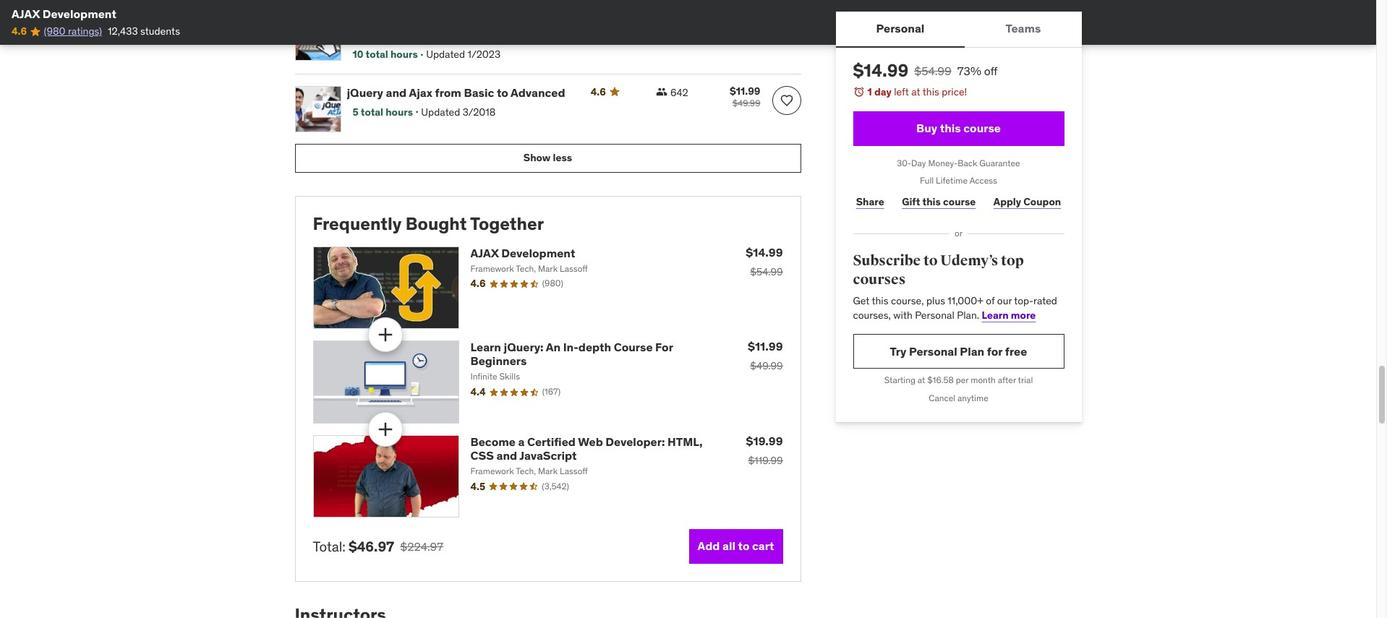Task type: locate. For each thing, give the bounding box(es) containing it.
0 horizontal spatial beginners
[[347, 27, 403, 42]]

2 vertical spatial 4.6
[[471, 277, 486, 290]]

1 vertical spatial $14.99
[[746, 245, 783, 259]]

this inside button
[[940, 121, 961, 135]]

beginners inside learn jquery: an in-depth course for beginners infinite skills
[[471, 354, 527, 368]]

0 vertical spatial personal
[[877, 21, 925, 36]]

total right '10'
[[366, 48, 388, 61]]

to right all
[[738, 539, 750, 554]]

buy this course
[[917, 121, 1001, 135]]

0 horizontal spatial development
[[43, 7, 116, 21]]

this inside get this course, plus 11,000+ of our top-rated courses, with personal plan.
[[872, 295, 889, 308]]

bought
[[406, 213, 467, 235]]

show less
[[524, 151, 572, 164]]

0 vertical spatial updated
[[426, 48, 465, 61]]

hours
[[391, 48, 418, 61], [386, 106, 413, 119]]

1 vertical spatial tech,
[[516, 466, 536, 477]]

0 vertical spatial mark
[[538, 263, 558, 274]]

0 vertical spatial $11.99 $49.99
[[730, 84, 761, 108]]

lassoff up (3,542)
[[560, 466, 588, 477]]

this right the buy
[[940, 121, 961, 135]]

at right left
[[912, 85, 921, 98]]

course down lifetime
[[943, 195, 976, 208]]

complete
[[347, 14, 401, 28]]

apply coupon
[[994, 195, 1062, 208]]

advanced
[[420, 27, 474, 42], [511, 85, 566, 100]]

basic
[[464, 85, 494, 100]]

1 framework from the top
[[471, 263, 514, 274]]

0 vertical spatial course
[[442, 14, 481, 28]]

mark inside ajax development framework tech, mark lassoff
[[538, 263, 558, 274]]

1 day left at this price!
[[868, 85, 968, 98]]

udemy's
[[941, 252, 999, 270]]

try
[[890, 344, 907, 359]]

add all to cart button
[[689, 530, 783, 564]]

0 horizontal spatial ajax
[[12, 7, 40, 21]]

$16.58
[[928, 375, 954, 386]]

mark up (980)
[[538, 263, 558, 274]]

$54.99 for $14.99 $54.99
[[751, 265, 783, 278]]

1 vertical spatial personal
[[915, 309, 955, 322]]

1 horizontal spatial $54.99
[[915, 64, 952, 78]]

(980)
[[542, 278, 563, 289]]

course
[[964, 121, 1001, 135], [943, 195, 976, 208]]

back
[[958, 157, 978, 168]]

become
[[471, 434, 516, 449]]

1 vertical spatial mark
[[538, 466, 558, 477]]

0 vertical spatial $54.99
[[915, 64, 952, 78]]

0 vertical spatial hours
[[391, 48, 418, 61]]

1/2023
[[468, 48, 501, 61]]

total right 5
[[361, 106, 383, 119]]

1 vertical spatial total
[[361, 106, 383, 119]]

css
[[471, 448, 494, 463]]

to inside the complete jquery course modern for beginners to advanced
[[406, 27, 417, 42]]

total:
[[313, 538, 346, 555]]

$14.99
[[853, 59, 909, 82], [746, 245, 783, 259]]

1 vertical spatial jquery
[[347, 85, 383, 100]]

updated 1/2023
[[426, 48, 501, 61]]

beginners inside the complete jquery course modern for beginners to advanced
[[347, 27, 403, 42]]

course,
[[891, 295, 924, 308]]

free
[[1006, 344, 1028, 359]]

lassoff inside become a certified web developer: html, css and javascript framework tech, mark lassoff
[[560, 466, 588, 477]]

1 vertical spatial framework
[[471, 466, 514, 477]]

1 vertical spatial course
[[614, 340, 653, 355]]

2 lassoff from the top
[[560, 466, 588, 477]]

tech, down the ajax development link
[[516, 263, 536, 274]]

course left for
[[614, 340, 653, 355]]

cancel
[[929, 393, 956, 404]]

skills
[[500, 371, 520, 382]]

167 reviews element
[[542, 386, 561, 399]]

1 vertical spatial 4.6
[[591, 85, 606, 98]]

0 horizontal spatial for
[[529, 14, 544, 28]]

1 vertical spatial advanced
[[511, 85, 566, 100]]

this
[[923, 85, 940, 98], [940, 121, 961, 135], [923, 195, 941, 208], [872, 295, 889, 308]]

for right modern
[[529, 14, 544, 28]]

$54.99 for $14.99 $54.99 73% off
[[915, 64, 952, 78]]

4.6 down the ajax development link
[[471, 277, 486, 290]]

development for ajax development framework tech, mark lassoff
[[502, 246, 575, 260]]

1 horizontal spatial beginners
[[471, 354, 527, 368]]

plan.
[[957, 309, 980, 322]]

this inside "link"
[[923, 195, 941, 208]]

642
[[671, 86, 689, 99]]

for left free
[[987, 344, 1003, 359]]

updated
[[426, 48, 465, 61], [421, 106, 460, 119]]

1 vertical spatial beginners
[[471, 354, 527, 368]]

mark down the javascript
[[538, 466, 558, 477]]

course inside learn jquery: an in-depth course for beginners infinite skills
[[614, 340, 653, 355]]

beginners up skills
[[471, 354, 527, 368]]

0 vertical spatial $14.99
[[853, 59, 909, 82]]

1 vertical spatial development
[[502, 246, 575, 260]]

4.6
[[12, 25, 27, 38], [591, 85, 606, 98], [471, 277, 486, 290]]

1 horizontal spatial development
[[502, 246, 575, 260]]

apply coupon button
[[991, 188, 1065, 216]]

jquery right complete
[[403, 14, 440, 28]]

0 vertical spatial tech,
[[516, 263, 536, 274]]

jquery up 5
[[347, 85, 383, 100]]

0 vertical spatial at
[[912, 85, 921, 98]]

0 vertical spatial beginners
[[347, 27, 403, 42]]

learn inside learn jquery: an in-depth course for beginners infinite skills
[[471, 340, 501, 355]]

at
[[912, 85, 921, 98], [918, 375, 926, 386]]

tab list containing personal
[[836, 12, 1082, 48]]

personal button
[[836, 12, 965, 46]]

alarm image
[[853, 86, 865, 98]]

2 tech, from the top
[[516, 466, 536, 477]]

1 horizontal spatial advanced
[[511, 85, 566, 100]]

framework down the ajax development link
[[471, 263, 514, 274]]

0 vertical spatial and
[[386, 85, 407, 100]]

ajax inside ajax development framework tech, mark lassoff
[[471, 246, 499, 260]]

1 vertical spatial for
[[987, 344, 1003, 359]]

full
[[920, 175, 934, 186]]

framework inside ajax development framework tech, mark lassoff
[[471, 263, 514, 274]]

coupon
[[1024, 195, 1062, 208]]

advanced right basic
[[511, 85, 566, 100]]

1 vertical spatial and
[[497, 448, 517, 463]]

1 horizontal spatial jquery
[[403, 14, 440, 28]]

framework
[[471, 263, 514, 274], [471, 466, 514, 477]]

ajax development
[[12, 7, 116, 21]]

personal up $14.99 $54.99 73% off
[[877, 21, 925, 36]]

course inside button
[[964, 121, 1001, 135]]

development up (980)
[[502, 246, 575, 260]]

$224.97
[[400, 540, 444, 554]]

and up 5 total hours
[[386, 85, 407, 100]]

0 horizontal spatial $54.99
[[751, 265, 783, 278]]

course up back
[[964, 121, 1001, 135]]

top
[[1001, 252, 1024, 270]]

1 vertical spatial learn
[[471, 340, 501, 355]]

0 vertical spatial course
[[964, 121, 1001, 135]]

per
[[956, 375, 969, 386]]

hours down the 'ajax'
[[386, 106, 413, 119]]

0 horizontal spatial advanced
[[420, 27, 474, 42]]

of
[[986, 295, 995, 308]]

course for gift this course
[[943, 195, 976, 208]]

0 vertical spatial development
[[43, 7, 116, 21]]

4.6 left the (980
[[12, 25, 27, 38]]

1 vertical spatial lassoff
[[560, 466, 588, 477]]

complete jquery course modern for beginners to advanced link
[[347, 14, 573, 42]]

5
[[353, 106, 359, 119]]

to inside subscribe to udemy's top courses
[[924, 252, 938, 270]]

0 vertical spatial for
[[529, 14, 544, 28]]

$49.99
[[733, 97, 761, 108], [751, 360, 783, 373]]

0 vertical spatial 4.6
[[12, 25, 27, 38]]

1 vertical spatial at
[[918, 375, 926, 386]]

2 mark from the top
[[538, 466, 558, 477]]

1 vertical spatial course
[[943, 195, 976, 208]]

0 horizontal spatial $14.99
[[746, 245, 783, 259]]

0 horizontal spatial and
[[386, 85, 407, 100]]

become a certified web developer: html, css and javascript link
[[471, 434, 703, 463]]

1 horizontal spatial 4.6
[[471, 277, 486, 290]]

1 mark from the top
[[538, 263, 558, 274]]

0 vertical spatial total
[[366, 48, 388, 61]]

to inside button
[[738, 539, 750, 554]]

0 vertical spatial learn
[[982, 309, 1009, 322]]

try personal plan for free link
[[853, 335, 1065, 369]]

day
[[875, 85, 892, 98]]

$14.99 $54.99 73% off
[[853, 59, 998, 82]]

at left $16.58
[[918, 375, 926, 386]]

web
[[578, 434, 603, 449]]

ajax development framework tech, mark lassoff
[[471, 246, 588, 274]]

hours for and
[[386, 106, 413, 119]]

tab list
[[836, 12, 1082, 48]]

1 vertical spatial $54.99
[[751, 265, 783, 278]]

off
[[985, 64, 998, 78]]

1 horizontal spatial ajax
[[471, 246, 499, 260]]

hours up the 'ajax'
[[391, 48, 418, 61]]

0 horizontal spatial 4.6
[[12, 25, 27, 38]]

1 horizontal spatial for
[[987, 344, 1003, 359]]

this up courses,
[[872, 295, 889, 308]]

beginners
[[347, 27, 403, 42], [471, 354, 527, 368]]

0 horizontal spatial course
[[442, 14, 481, 28]]

lassoff inside ajax development framework tech, mark lassoff
[[560, 263, 588, 274]]

advanced up updated 1/2023
[[420, 27, 474, 42]]

with
[[894, 309, 913, 322]]

1 horizontal spatial learn
[[982, 309, 1009, 322]]

ajax
[[409, 85, 433, 100]]

development up ratings)
[[43, 7, 116, 21]]

$54.99 inside $14.99 $54.99 73% off
[[915, 64, 952, 78]]

2 vertical spatial personal
[[909, 344, 958, 359]]

1 horizontal spatial $14.99
[[853, 59, 909, 82]]

ajax
[[12, 7, 40, 21], [471, 246, 499, 260]]

$54.99 inside $14.99 $54.99
[[751, 265, 783, 278]]

personal down the "plus"
[[915, 309, 955, 322]]

jquery inside the complete jquery course modern for beginners to advanced
[[403, 14, 440, 28]]

0 vertical spatial advanced
[[420, 27, 474, 42]]

get this course, plus 11,000+ of our top-rated courses, with personal plan.
[[853, 295, 1058, 322]]

course inside "link"
[[943, 195, 976, 208]]

advanced inside the complete jquery course modern for beginners to advanced
[[420, 27, 474, 42]]

course up updated 1/2023
[[442, 14, 481, 28]]

all
[[723, 539, 736, 554]]

1 vertical spatial updated
[[421, 106, 460, 119]]

10 total hours
[[353, 48, 418, 61]]

1 tech, from the top
[[516, 263, 536, 274]]

0 vertical spatial lassoff
[[560, 263, 588, 274]]

and left the a
[[497, 448, 517, 463]]

beginners up 10 total hours
[[347, 27, 403, 42]]

after
[[998, 375, 1016, 386]]

complete jquery course modern for beginners to advanced
[[347, 14, 544, 42]]

$11.99
[[730, 84, 761, 97], [748, 339, 783, 354]]

total: $46.97 $224.97
[[313, 538, 444, 555]]

0 horizontal spatial learn
[[471, 340, 501, 355]]

$54.99
[[915, 64, 952, 78], [751, 265, 783, 278]]

2 horizontal spatial 4.6
[[591, 85, 606, 98]]

980 reviews element
[[542, 278, 563, 290]]

jquery:
[[504, 340, 544, 355]]

learn jquery: an in-depth course for beginners link
[[471, 340, 673, 368]]

framework down css at bottom left
[[471, 466, 514, 477]]

1 vertical spatial ajax
[[471, 246, 499, 260]]

to right basic
[[497, 85, 508, 100]]

mark
[[538, 263, 558, 274], [538, 466, 558, 477]]

4.6 left xsmall image
[[591, 85, 606, 98]]

to left the udemy's
[[924, 252, 938, 270]]

updated down from
[[421, 106, 460, 119]]

0 vertical spatial framework
[[471, 263, 514, 274]]

learn up infinite
[[471, 340, 501, 355]]

to up 10 total hours
[[406, 27, 417, 42]]

tech, inside ajax development framework tech, mark lassoff
[[516, 263, 536, 274]]

2 framework from the top
[[471, 466, 514, 477]]

1 vertical spatial hours
[[386, 106, 413, 119]]

tech, down the javascript
[[516, 466, 536, 477]]

learn down "of" at right
[[982, 309, 1009, 322]]

development inside ajax development framework tech, mark lassoff
[[502, 246, 575, 260]]

1 horizontal spatial and
[[497, 448, 517, 463]]

this right gift
[[923, 195, 941, 208]]

frequently
[[313, 213, 402, 235]]

apply
[[994, 195, 1022, 208]]

personal up $16.58
[[909, 344, 958, 359]]

73%
[[958, 64, 982, 78]]

ajax for ajax development
[[12, 7, 40, 21]]

0 vertical spatial jquery
[[403, 14, 440, 28]]

lassoff up (980)
[[560, 263, 588, 274]]

0 vertical spatial ajax
[[12, 7, 40, 21]]

this for get
[[872, 295, 889, 308]]

html,
[[668, 434, 703, 449]]

1 horizontal spatial course
[[614, 340, 653, 355]]

updated down the complete jquery course modern for beginners to advanced
[[426, 48, 465, 61]]

learn
[[982, 309, 1009, 322], [471, 340, 501, 355]]

1 lassoff from the top
[[560, 263, 588, 274]]



Task type: describe. For each thing, give the bounding box(es) containing it.
11,000+
[[948, 295, 984, 308]]

xsmall image
[[656, 86, 668, 97]]

jquery and ajax from basic to advanced link
[[347, 85, 573, 100]]

4.5
[[471, 480, 486, 493]]

in-
[[563, 340, 579, 355]]

left
[[894, 85, 909, 98]]

month
[[971, 375, 996, 386]]

infinite
[[471, 371, 497, 382]]

total for complete
[[366, 48, 388, 61]]

framework inside become a certified web developer: html, css and javascript framework tech, mark lassoff
[[471, 466, 514, 477]]

and inside become a certified web developer: html, css and javascript framework tech, mark lassoff
[[497, 448, 517, 463]]

show less button
[[295, 144, 801, 173]]

$46.97
[[349, 538, 394, 555]]

30-day money-back guarantee full lifetime access
[[897, 157, 1021, 186]]

starting
[[885, 375, 916, 386]]

tech, inside become a certified web developer: html, css and javascript framework tech, mark lassoff
[[516, 466, 536, 477]]

show
[[524, 151, 551, 164]]

3/2018
[[463, 106, 496, 119]]

development for ajax development
[[43, 7, 116, 21]]

buy this course button
[[853, 111, 1065, 146]]

(3,542)
[[542, 481, 569, 492]]

$14.99 for $14.99 $54.99 73% off
[[853, 59, 909, 82]]

try personal plan for free
[[890, 344, 1028, 359]]

plus
[[927, 295, 946, 308]]

jquery and ajax from basic to advanced
[[347, 85, 566, 100]]

learn for more
[[982, 309, 1009, 322]]

lifetime
[[936, 175, 968, 186]]

1 vertical spatial $11.99
[[748, 339, 783, 354]]

starting at $16.58 per month after trial cancel anytime
[[885, 375, 1033, 404]]

1
[[868, 85, 872, 98]]

1 vertical spatial $11.99 $49.99
[[748, 339, 783, 373]]

$19.99 $119.99
[[746, 434, 783, 467]]

personal inside 'link'
[[909, 344, 958, 359]]

0 horizontal spatial jquery
[[347, 85, 383, 100]]

personal inside get this course, plus 11,000+ of our top-rated courses, with personal plan.
[[915, 309, 955, 322]]

certified
[[527, 434, 576, 449]]

anytime
[[958, 393, 989, 404]]

$119.99
[[749, 454, 783, 467]]

at inside starting at $16.58 per month after trial cancel anytime
[[918, 375, 926, 386]]

buy
[[917, 121, 938, 135]]

(167)
[[542, 386, 561, 397]]

more
[[1011, 309, 1036, 322]]

updated for course
[[426, 48, 465, 61]]

day
[[912, 157, 927, 168]]

0 vertical spatial $11.99
[[730, 84, 761, 97]]

add all to cart
[[698, 539, 775, 554]]

learn more link
[[982, 309, 1036, 322]]

12,433
[[108, 25, 138, 38]]

courses
[[853, 270, 906, 288]]

10
[[353, 48, 364, 61]]

teams button
[[965, 12, 1082, 46]]

rated
[[1034, 295, 1058, 308]]

course for buy this course
[[964, 121, 1001, 135]]

gift this course link
[[899, 188, 979, 216]]

total for jquery
[[361, 106, 383, 119]]

cart
[[752, 539, 775, 554]]

gift
[[902, 195, 921, 208]]

top-
[[1015, 295, 1034, 308]]

this for gift
[[923, 195, 941, 208]]

learn for jquery:
[[471, 340, 501, 355]]

become a certified web developer: html, css and javascript framework tech, mark lassoff
[[471, 434, 703, 477]]

or
[[955, 228, 963, 239]]

for inside 'link'
[[987, 344, 1003, 359]]

updated 3/2018
[[421, 106, 496, 119]]

for inside the complete jquery course modern for beginners to advanced
[[529, 14, 544, 28]]

learn jquery: an in-depth course for beginners infinite skills
[[471, 340, 673, 382]]

share button
[[853, 188, 888, 216]]

5 total hours
[[353, 106, 413, 119]]

our
[[998, 295, 1012, 308]]

1 vertical spatial $49.99
[[751, 360, 783, 373]]

subscribe to udemy's top courses
[[853, 252, 1024, 288]]

$19.99
[[746, 434, 783, 448]]

gift this course
[[902, 195, 976, 208]]

learn more
[[982, 309, 1036, 322]]

developer:
[[606, 434, 665, 449]]

(980 ratings)
[[44, 25, 102, 38]]

updated for ajax
[[421, 106, 460, 119]]

less
[[553, 151, 572, 164]]

course inside the complete jquery course modern for beginners to advanced
[[442, 14, 481, 28]]

students
[[140, 25, 180, 38]]

depth
[[579, 340, 611, 355]]

frequently bought together
[[313, 213, 544, 235]]

3542 reviews element
[[542, 481, 569, 493]]

personal inside button
[[877, 21, 925, 36]]

30-
[[897, 157, 912, 168]]

access
[[970, 175, 998, 186]]

$14.99 for $14.99 $54.99
[[746, 245, 783, 259]]

hours for jquery
[[391, 48, 418, 61]]

teams
[[1006, 21, 1041, 36]]

subscribe
[[853, 252, 921, 270]]

mark inside become a certified web developer: html, css and javascript framework tech, mark lassoff
[[538, 466, 558, 477]]

for
[[656, 340, 673, 355]]

4.6 for (980 ratings)
[[12, 25, 27, 38]]

0 vertical spatial $49.99
[[733, 97, 761, 108]]

courses,
[[853, 309, 891, 322]]

this for buy
[[940, 121, 961, 135]]

4.6 for (980)
[[471, 277, 486, 290]]

wishlist image
[[780, 93, 794, 108]]

a
[[518, 434, 525, 449]]

ratings)
[[68, 25, 102, 38]]

javascript
[[520, 448, 577, 463]]

from
[[435, 85, 462, 100]]

money-
[[929, 157, 958, 168]]

this down $14.99 $54.99 73% off
[[923, 85, 940, 98]]

an
[[546, 340, 561, 355]]

ajax for ajax development framework tech, mark lassoff
[[471, 246, 499, 260]]



Task type: vqa. For each thing, say whether or not it's contained in the screenshot.
top Music
no



